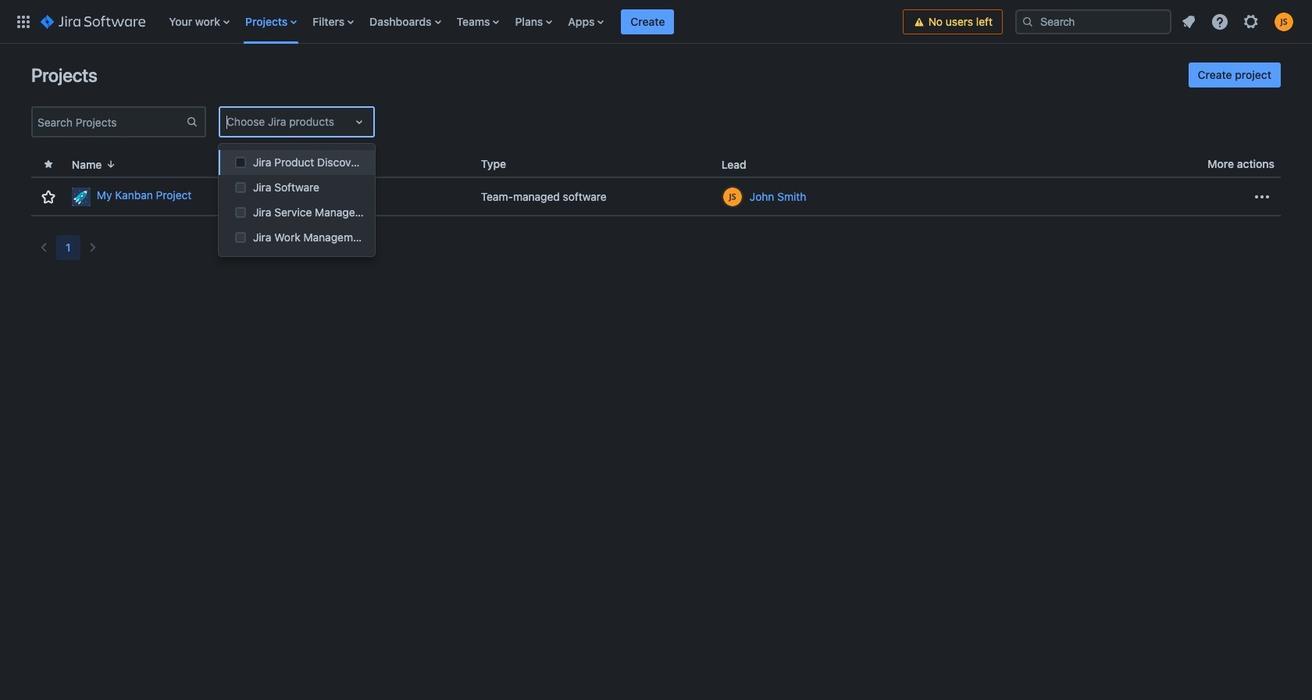 Task type: vqa. For each thing, say whether or not it's contained in the screenshot.
in
no



Task type: locate. For each thing, give the bounding box(es) containing it.
None search field
[[1016, 9, 1172, 34]]

list
[[161, 0, 903, 43], [1175, 7, 1303, 36]]

group
[[1189, 63, 1281, 88]]

0 horizontal spatial list
[[161, 0, 903, 43]]

1 horizontal spatial list
[[1175, 7, 1303, 36]]

banner
[[0, 0, 1313, 44]]

settings image
[[1242, 12, 1261, 31]]

more image
[[1253, 187, 1272, 206]]

list item
[[621, 0, 675, 43]]

search image
[[1022, 15, 1034, 28]]

Choose Jira products text field
[[227, 114, 230, 130]]

jira software image
[[41, 12, 146, 31], [41, 12, 146, 31]]

previous image
[[34, 238, 53, 257]]



Task type: describe. For each thing, give the bounding box(es) containing it.
open image
[[350, 113, 369, 131]]

Search field
[[1016, 9, 1172, 34]]

next image
[[83, 238, 102, 257]]

notifications image
[[1180, 12, 1198, 31]]

star my kanban project image
[[39, 187, 58, 206]]

Search Projects text field
[[33, 111, 186, 133]]

primary element
[[9, 0, 903, 43]]

your profile and settings image
[[1275, 12, 1294, 31]]

help image
[[1211, 12, 1230, 31]]

appswitcher icon image
[[14, 12, 33, 31]]



